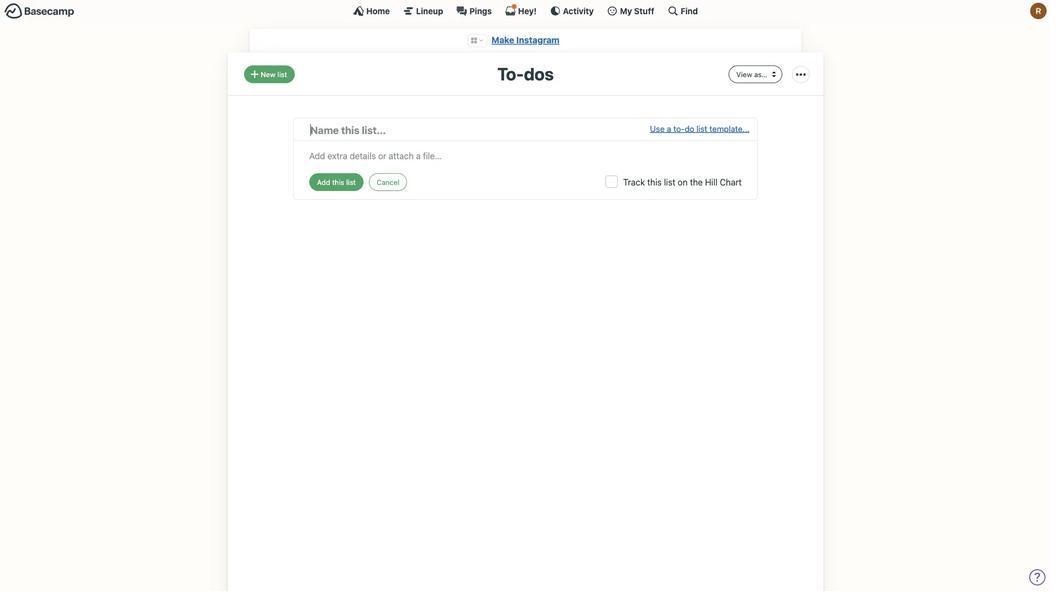 Task type: locate. For each thing, give the bounding box(es) containing it.
as…
[[754, 70, 768, 78]]

hill chart
[[705, 177, 742, 187]]

make
[[492, 35, 514, 45]]

view as…
[[736, 70, 768, 78]]

0 horizontal spatial list
[[277, 70, 287, 78]]

use a to-do list template... link
[[650, 122, 749, 138]]

new list
[[261, 70, 287, 78]]

use
[[650, 124, 665, 133]]

new list link
[[244, 65, 295, 83]]

hey! button
[[505, 4, 537, 16]]

0 vertical spatial list
[[277, 70, 287, 78]]

2 vertical spatial list
[[664, 177, 675, 187]]

new
[[261, 70, 275, 78]]

list
[[277, 70, 287, 78], [697, 124, 707, 133], [664, 177, 675, 187]]

list right do
[[697, 124, 707, 133]]

None submit
[[309, 173, 364, 191]]

list left on
[[664, 177, 675, 187]]

dos
[[524, 63, 554, 84]]

activity link
[[550, 5, 594, 16]]

track this list on the hill chart
[[623, 177, 742, 187]]

template...
[[710, 124, 749, 133]]

pings button
[[456, 5, 492, 16]]

None text field
[[309, 146, 742, 162]]

1 horizontal spatial list
[[664, 177, 675, 187]]

my stuff button
[[607, 5, 654, 16]]

to-
[[497, 63, 524, 84]]

2 horizontal spatial list
[[697, 124, 707, 133]]

Name this list… text field
[[310, 122, 650, 138]]

lineup link
[[403, 5, 443, 16]]

list right new
[[277, 70, 287, 78]]

to-
[[673, 124, 685, 133]]

cancel
[[377, 178, 399, 186]]



Task type: describe. For each thing, give the bounding box(es) containing it.
find
[[681, 6, 698, 16]]

use a to-do list template...
[[650, 124, 749, 133]]

lineup
[[416, 6, 443, 16]]

instagram
[[516, 35, 560, 45]]

activity
[[563, 6, 594, 16]]

view
[[736, 70, 752, 78]]

main element
[[0, 0, 1051, 21]]

my stuff
[[620, 6, 654, 16]]

home link
[[353, 5, 390, 16]]

pings
[[469, 6, 492, 16]]

the
[[690, 177, 703, 187]]

ruby image
[[1030, 3, 1047, 19]]

cancel button
[[369, 173, 407, 191]]

on
[[678, 177, 688, 187]]

view as… button
[[729, 65, 782, 83]]

make instagram link
[[492, 35, 560, 45]]

track
[[623, 177, 645, 187]]

list inside 'link'
[[277, 70, 287, 78]]

hey!
[[518, 6, 537, 16]]

to-dos
[[497, 63, 554, 84]]

stuff
[[634, 6, 654, 16]]

switch accounts image
[[4, 3, 74, 20]]

1 vertical spatial list
[[697, 124, 707, 133]]

do
[[685, 124, 694, 133]]

find button
[[668, 5, 698, 16]]

home
[[366, 6, 390, 16]]

this
[[647, 177, 662, 187]]

make instagram
[[492, 35, 560, 45]]

a
[[667, 124, 671, 133]]

my
[[620, 6, 632, 16]]



Task type: vqa. For each thing, say whether or not it's contained in the screenshot.
on
yes



